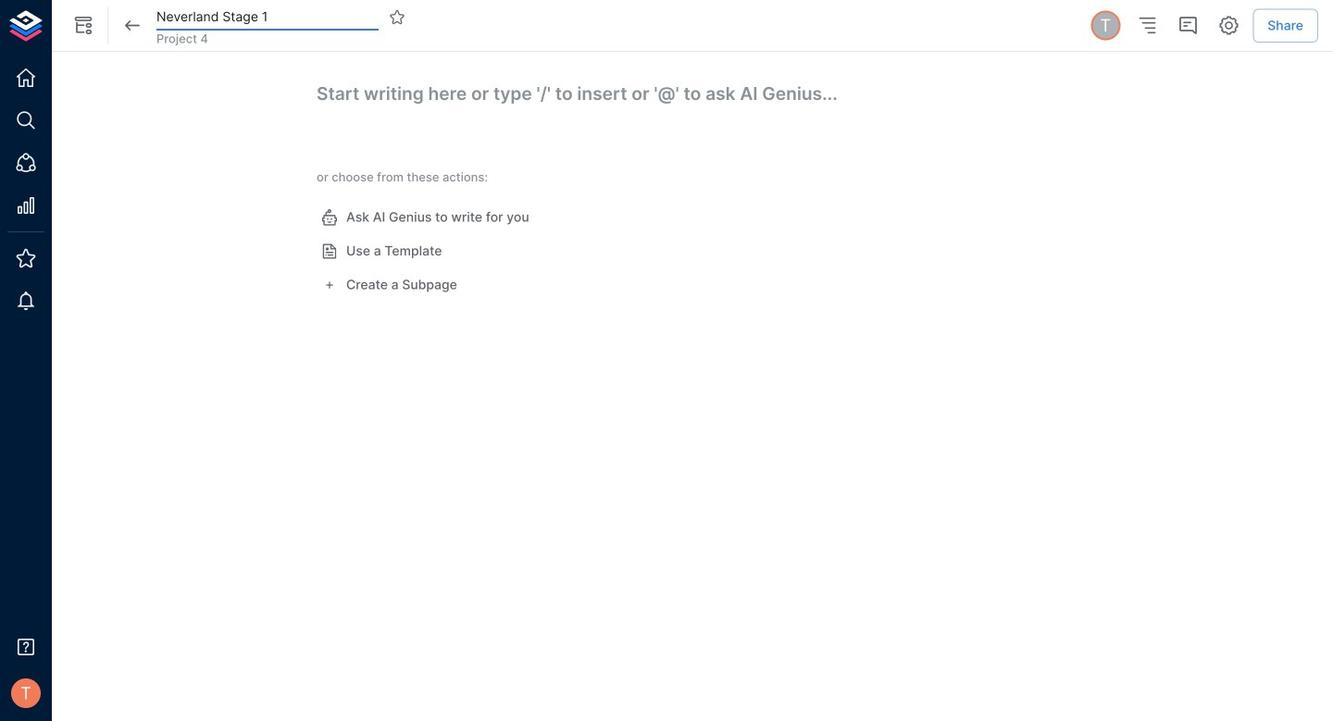 Task type: describe. For each thing, give the bounding box(es) containing it.
settings image
[[1218, 14, 1241, 37]]

show wiki image
[[72, 14, 94, 37]]

go back image
[[121, 14, 144, 37]]

favorite image
[[389, 9, 406, 25]]



Task type: vqa. For each thing, say whether or not it's contained in the screenshot.
Remove Bookmark image
no



Task type: locate. For each thing, give the bounding box(es) containing it.
comments image
[[1178, 14, 1200, 37]]

None text field
[[157, 4, 379, 31]]

table of contents image
[[1137, 14, 1159, 37]]



